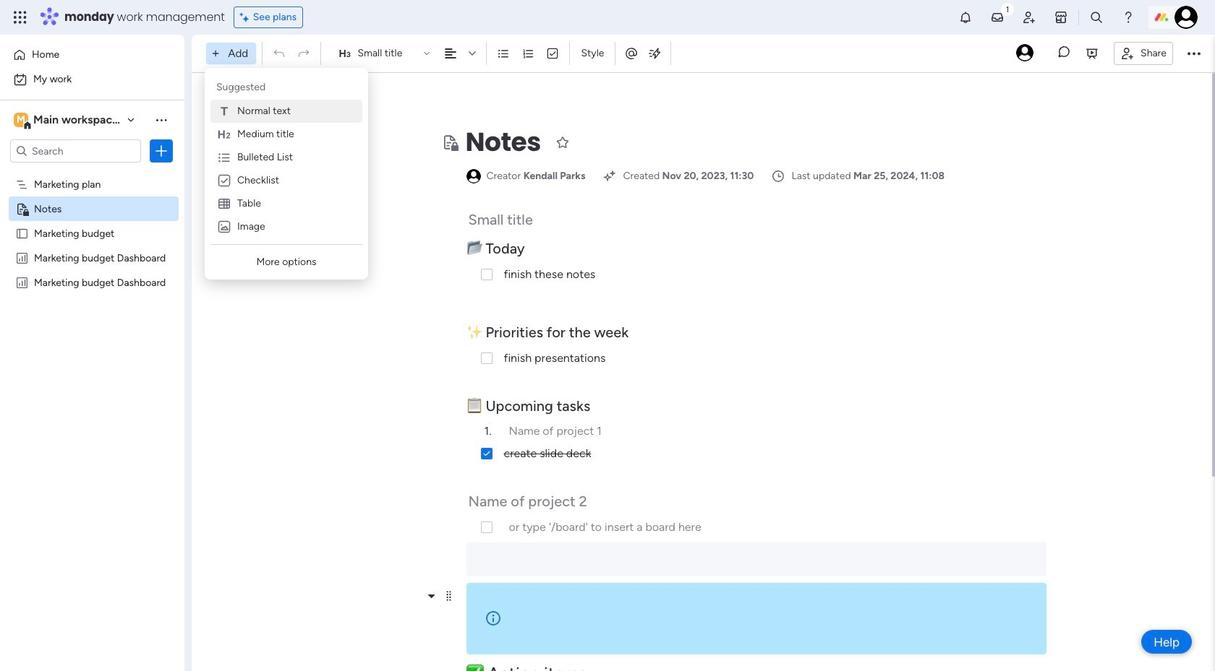 Task type: describe. For each thing, give the bounding box(es) containing it.
add to favorites image
[[555, 135, 570, 149]]

bulleted list image
[[217, 150, 231, 165]]

image image
[[217, 220, 231, 234]]

options image
[[154, 144, 169, 158]]

invite members image
[[1022, 10, 1037, 25]]

1 vertical spatial checklist image
[[217, 174, 231, 188]]

monday marketplace image
[[1054, 10, 1068, 25]]

5 menu item from the top
[[210, 192, 362, 216]]

dynamic values image
[[648, 46, 662, 61]]

menu image
[[443, 591, 454, 603]]

mention image
[[625, 46, 639, 60]]

Search in workspace field
[[30, 143, 121, 159]]

help image
[[1121, 10, 1136, 25]]

2 vertical spatial option
[[0, 171, 184, 174]]

1 menu item from the top
[[210, 100, 362, 123]]

add items menu menu
[[210, 74, 362, 239]]

workspace options image
[[154, 113, 169, 127]]

2 menu item from the top
[[210, 123, 362, 146]]

see plans image
[[240, 9, 253, 25]]

medium title image
[[217, 127, 231, 142]]

numbered list image
[[522, 47, 535, 60]]

workspace selection element
[[14, 111, 215, 130]]

0 vertical spatial checklist image
[[546, 47, 559, 60]]

3 menu item from the top
[[210, 146, 362, 169]]

search everything image
[[1089, 10, 1104, 25]]



Task type: vqa. For each thing, say whether or not it's contained in the screenshot.
the bottommost 09:38
no



Task type: locate. For each thing, give the bounding box(es) containing it.
menu item up image
[[210, 192, 362, 216]]

checklist image
[[546, 47, 559, 60], [217, 174, 231, 188]]

bulleted list image
[[497, 47, 510, 60]]

table image
[[217, 197, 231, 211]]

public dashboard image
[[15, 276, 29, 289]]

private board image
[[15, 202, 29, 216]]

menu item down medium title "icon"
[[210, 146, 362, 169]]

4 menu item from the top
[[210, 169, 362, 192]]

6 menu item from the top
[[210, 216, 362, 239]]

1 image
[[1001, 1, 1014, 17]]

checklist image down bulleted list image
[[217, 174, 231, 188]]

private board image
[[441, 134, 458, 151]]

list box
[[0, 169, 184, 490]]

public dashboard image
[[15, 251, 29, 265]]

notifications image
[[958, 10, 973, 25]]

0 horizontal spatial checklist image
[[217, 174, 231, 188]]

menu item up medium title "icon"
[[210, 100, 362, 123]]

1 horizontal spatial checklist image
[[546, 47, 559, 60]]

1 vertical spatial option
[[9, 68, 176, 91]]

checklist image right numbered list image
[[546, 47, 559, 60]]

public board image
[[15, 226, 29, 240]]

None field
[[462, 124, 545, 161]]

update feed image
[[990, 10, 1005, 25]]

menu item up the table image
[[210, 169, 362, 192]]

board activity image
[[1016, 44, 1034, 61]]

workspace image
[[14, 112, 28, 128]]

menu item
[[210, 100, 362, 123], [210, 123, 362, 146], [210, 146, 362, 169], [210, 169, 362, 192], [210, 192, 362, 216], [210, 216, 362, 239]]

select product image
[[13, 10, 27, 25]]

kendall parks image
[[1175, 6, 1198, 29]]

v2 ellipsis image
[[1188, 44, 1201, 63]]

0 vertical spatial option
[[9, 43, 176, 67]]

menu item up bulleted list image
[[210, 123, 362, 146]]

normal text image
[[217, 104, 231, 119]]

option
[[9, 43, 176, 67], [9, 68, 176, 91], [0, 171, 184, 174]]

menu item down the table image
[[210, 216, 362, 239]]



